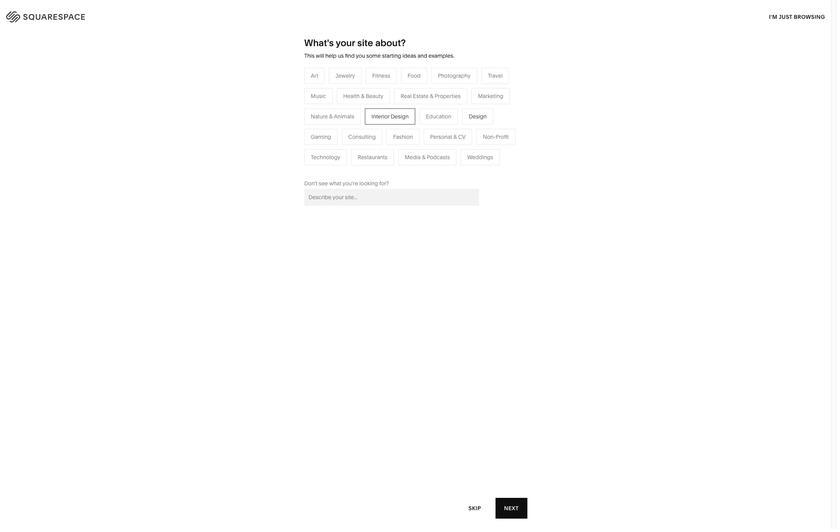 Task type: locate. For each thing, give the bounding box(es) containing it.
1 vertical spatial media
[[405, 154, 421, 161]]

0 horizontal spatial real estate & properties
[[329, 164, 389, 171]]

0 horizontal spatial media
[[329, 130, 345, 137]]

estate inside "radio"
[[413, 93, 429, 100]]

1 vertical spatial podcasts
[[427, 154, 450, 161]]

Personal & CV radio
[[424, 129, 473, 145]]

real estate & properties
[[401, 93, 461, 100], [329, 164, 389, 171]]

design down "marketing"
[[469, 113, 487, 120]]

gaming
[[311, 133, 331, 140]]

0 vertical spatial real
[[401, 93, 412, 100]]

& right health
[[361, 93, 365, 100]]

Design radio
[[463, 108, 494, 125]]

design
[[391, 113, 409, 120], [469, 113, 487, 120]]

nature
[[311, 113, 328, 120], [410, 118, 427, 125]]

what's your site about? this will help us find you some starting ideas and examples.
[[305, 37, 455, 59]]

estate
[[413, 93, 429, 100], [342, 164, 357, 171]]

travel
[[488, 72, 503, 79], [329, 107, 344, 114]]

non- inside option
[[483, 133, 496, 140]]

your
[[336, 37, 355, 48]]

0 horizontal spatial design
[[391, 113, 409, 120]]

0 horizontal spatial travel
[[329, 107, 344, 114]]

nature down music option
[[311, 113, 328, 120]]

you
[[356, 52, 365, 59]]

0 vertical spatial podcasts
[[351, 130, 374, 137]]

1 horizontal spatial non-
[[483, 133, 496, 140]]

1 horizontal spatial properties
[[435, 93, 461, 100]]

weddings
[[329, 153, 355, 160], [468, 154, 494, 161]]

Consulting radio
[[342, 129, 383, 145]]

education
[[426, 113, 452, 120]]

just
[[779, 13, 793, 20]]

interior
[[372, 113, 390, 120]]

jewelry
[[336, 72, 355, 79]]

health & beauty
[[344, 93, 384, 100]]

fitness down some
[[373, 72, 391, 79]]

Gaming radio
[[305, 129, 338, 145]]

nature & animals link
[[410, 118, 462, 125]]

& up gaming radio
[[329, 113, 333, 120]]

fitness
[[373, 72, 391, 79], [410, 130, 428, 137]]

media & podcasts
[[329, 130, 374, 137], [405, 154, 450, 161]]

restaurants inside radio
[[358, 154, 388, 161]]

real up home
[[401, 93, 412, 100]]

profits
[[296, 141, 312, 148]]

non- right the community
[[284, 141, 296, 148]]

& inside "radio"
[[430, 93, 434, 100]]

& down home & decor
[[429, 118, 432, 125]]

0 horizontal spatial real
[[329, 164, 340, 171]]

what
[[329, 180, 342, 187]]

events
[[329, 141, 346, 148]]

personal
[[431, 133, 453, 140]]

0 horizontal spatial nature
[[311, 113, 328, 120]]

animals inside nature & animals 'radio'
[[334, 113, 355, 120]]

1 horizontal spatial real
[[401, 93, 412, 100]]

non-
[[483, 133, 496, 140], [284, 141, 296, 148]]

0 vertical spatial properties
[[435, 93, 461, 100]]

1 vertical spatial real
[[329, 164, 340, 171]]

fitness link
[[410, 130, 436, 137]]

real estate & properties link
[[329, 164, 397, 171]]

0 vertical spatial travel
[[488, 72, 503, 79]]

don't
[[305, 180, 318, 187]]

weddings down non-profit option
[[468, 154, 494, 161]]

1 horizontal spatial weddings
[[468, 154, 494, 161]]

1 horizontal spatial media & podcasts
[[405, 154, 450, 161]]

Interior Design radio
[[365, 108, 416, 125]]

non- up weddings option
[[483, 133, 496, 140]]

browsing
[[795, 13, 826, 20]]

fashion
[[393, 133, 413, 140]]

Technology radio
[[305, 149, 347, 165]]

restaurants up real estate & properties link
[[358, 154, 388, 161]]

media & podcasts inside media & podcasts option
[[405, 154, 450, 161]]

weddings link
[[329, 153, 363, 160]]

non-profit
[[483, 133, 509, 140]]

real estate & properties up home & decor link on the top of page
[[401, 93, 461, 100]]

i'm just browsing link
[[770, 6, 826, 27]]

travel inside radio
[[488, 72, 503, 79]]

1 design from the left
[[391, 113, 409, 120]]

estate up home
[[413, 93, 429, 100]]

animals up media & podcasts link
[[334, 113, 355, 120]]

real estate & properties down weddings link
[[329, 164, 389, 171]]

0 vertical spatial real estate & properties
[[401, 93, 461, 100]]

home & decor
[[410, 107, 448, 114]]

log
[[803, 12, 815, 19]]

travel up the restaurants link
[[329, 107, 344, 114]]

real
[[401, 93, 412, 100], [329, 164, 340, 171]]

media inside option
[[405, 154, 421, 161]]

Health & Beauty radio
[[337, 88, 390, 104]]

Food radio
[[401, 68, 428, 84]]

nature & animals up gaming radio
[[311, 113, 355, 120]]

next button
[[496, 498, 528, 519]]

1 horizontal spatial fitness
[[410, 130, 428, 137]]

1 vertical spatial restaurants
[[358, 154, 388, 161]]

fitness down nature & animals link
[[410, 130, 428, 137]]

media & podcasts down the restaurants link
[[329, 130, 374, 137]]

media down fashion
[[405, 154, 421, 161]]

1 horizontal spatial media
[[405, 154, 421, 161]]

Marketing radio
[[472, 88, 510, 104]]

&
[[361, 93, 365, 100], [430, 93, 434, 100], [427, 107, 431, 114], [329, 113, 333, 120], [429, 118, 432, 125], [346, 130, 350, 137], [454, 133, 457, 140], [279, 141, 282, 148], [422, 154, 426, 161], [359, 164, 362, 171]]

examples.
[[429, 52, 455, 59]]

real down technology at the top left of the page
[[329, 164, 340, 171]]

0 horizontal spatial estate
[[342, 164, 357, 171]]

Art radio
[[305, 68, 325, 84]]

media & podcasts down fitness link
[[405, 154, 450, 161]]

nature & animals
[[311, 113, 355, 120], [410, 118, 454, 125]]

properties inside "radio"
[[435, 93, 461, 100]]

0 vertical spatial restaurants
[[329, 118, 359, 125]]

media up events
[[329, 130, 345, 137]]

2 design from the left
[[469, 113, 487, 120]]

0 horizontal spatial properties
[[363, 164, 389, 171]]

podcasts
[[351, 130, 374, 137], [427, 154, 450, 161]]

animals down decor
[[433, 118, 454, 125]]

0 vertical spatial media
[[329, 130, 345, 137]]

log             in link
[[803, 12, 822, 19]]

restaurants
[[329, 118, 359, 125], [358, 154, 388, 161]]

Media & Podcasts radio
[[399, 149, 457, 165]]

0 vertical spatial non-
[[483, 133, 496, 140]]

podcasts down the restaurants link
[[351, 130, 374, 137]]

travel up marketing radio
[[488, 72, 503, 79]]

this
[[305, 52, 315, 59]]

Nature & Animals radio
[[305, 108, 361, 125]]

0 horizontal spatial fitness
[[373, 72, 391, 79]]

media
[[329, 130, 345, 137], [405, 154, 421, 161]]

Music radio
[[305, 88, 333, 104]]

1 vertical spatial non-
[[284, 141, 296, 148]]

travel link
[[329, 107, 352, 114]]

design left home
[[391, 113, 409, 120]]

profit
[[496, 133, 509, 140]]

community & non-profits link
[[248, 141, 320, 148]]

home
[[410, 107, 426, 114]]

nature & animals down home & decor link on the top of page
[[410, 118, 454, 125]]

and
[[418, 52, 428, 59]]

animals
[[334, 113, 355, 120], [433, 118, 454, 125]]

1 horizontal spatial real estate & properties
[[401, 93, 461, 100]]

Non-Profit radio
[[477, 129, 516, 145]]

0 vertical spatial fitness
[[373, 72, 391, 79]]

& down the restaurants link
[[346, 130, 350, 137]]

0 horizontal spatial non-
[[284, 141, 296, 148]]

photography
[[438, 72, 471, 79]]

log             in
[[803, 12, 822, 19]]

skip
[[469, 505, 482, 512]]

1 vertical spatial media & podcasts
[[405, 154, 450, 161]]

some
[[367, 52, 381, 59]]

1 horizontal spatial travel
[[488, 72, 503, 79]]

restaurants down "travel" link
[[329, 118, 359, 125]]

consulting
[[349, 133, 376, 140]]

music
[[311, 93, 326, 100]]

Jewelry radio
[[329, 68, 362, 84]]

personal & cv
[[431, 133, 466, 140]]

design inside option
[[469, 113, 487, 120]]

weddings down the events link
[[329, 153, 355, 160]]

about?
[[376, 37, 406, 48]]

0 horizontal spatial animals
[[334, 113, 355, 120]]

1 horizontal spatial podcasts
[[427, 154, 450, 161]]

1 horizontal spatial animals
[[433, 118, 454, 125]]

0 horizontal spatial media & podcasts
[[329, 130, 374, 137]]

& up home & decor link on the top of page
[[430, 93, 434, 100]]

properties up decor
[[435, 93, 461, 100]]

Real Estate & Properties radio
[[394, 88, 468, 104]]

properties
[[435, 93, 461, 100], [363, 164, 389, 171]]

podcasts down personal
[[427, 154, 450, 161]]

nature down home
[[410, 118, 427, 125]]

properties up looking
[[363, 164, 389, 171]]

0 vertical spatial estate
[[413, 93, 429, 100]]

Fashion radio
[[387, 129, 420, 145]]

food
[[408, 72, 421, 79]]

0 horizontal spatial podcasts
[[351, 130, 374, 137]]

estate down weddings link
[[342, 164, 357, 171]]

media & podcasts link
[[329, 130, 382, 137]]

1 horizontal spatial estate
[[413, 93, 429, 100]]

1 horizontal spatial design
[[469, 113, 487, 120]]

0 horizontal spatial nature & animals
[[311, 113, 355, 120]]



Task type: vqa. For each thing, say whether or not it's contained in the screenshot.
Lusaka element
yes



Task type: describe. For each thing, give the bounding box(es) containing it.
nature & animals inside nature & animals 'radio'
[[311, 113, 355, 120]]

don't see what you're looking for?
[[305, 180, 389, 187]]

looking
[[360, 180, 378, 187]]

nature inside 'radio'
[[311, 113, 328, 120]]

squarespace logo image
[[15, 9, 101, 22]]

1 vertical spatial properties
[[363, 164, 389, 171]]

Fitness radio
[[366, 68, 397, 84]]

community & non-profits
[[248, 141, 312, 148]]

find
[[345, 52, 355, 59]]

Photography radio
[[432, 68, 477, 84]]

weddings inside option
[[468, 154, 494, 161]]

Weddings radio
[[461, 149, 500, 165]]

design inside "radio"
[[391, 113, 409, 120]]

technology
[[311, 154, 341, 161]]

you're
[[343, 180, 358, 187]]

marketing
[[478, 93, 504, 100]]

art
[[311, 72, 319, 79]]

Don't see what you're looking for? field
[[305, 189, 480, 206]]

beauty
[[366, 93, 384, 100]]

1 vertical spatial real estate & properties
[[329, 164, 389, 171]]

ideas
[[403, 52, 417, 59]]

& left cv
[[454, 133, 457, 140]]

events link
[[329, 141, 354, 148]]

cv
[[459, 133, 466, 140]]

interior design
[[372, 113, 409, 120]]

next
[[504, 505, 519, 512]]

podcasts inside media & podcasts option
[[427, 154, 450, 161]]

i'm just browsing
[[770, 13, 826, 20]]

1 vertical spatial fitness
[[410, 130, 428, 137]]

& up looking
[[359, 164, 362, 171]]

help
[[326, 52, 337, 59]]

what's
[[305, 37, 334, 48]]

squarespace logo link
[[15, 9, 177, 22]]

& right home
[[427, 107, 431, 114]]

0 vertical spatial media & podcasts
[[329, 130, 374, 137]]

0 horizontal spatial weddings
[[329, 153, 355, 160]]

real estate & properties inside "radio"
[[401, 93, 461, 100]]

starting
[[382, 52, 402, 59]]

& down fitness link
[[422, 154, 426, 161]]

1 horizontal spatial nature & animals
[[410, 118, 454, 125]]

1 vertical spatial estate
[[342, 164, 357, 171]]

Restaurants radio
[[351, 149, 394, 165]]

in
[[816, 12, 822, 19]]

community
[[248, 141, 278, 148]]

Travel radio
[[482, 68, 510, 84]]

us
[[338, 52, 344, 59]]

skip button
[[461, 498, 490, 519]]

& right the community
[[279, 141, 282, 148]]

home & decor link
[[410, 107, 455, 114]]

fitness inside radio
[[373, 72, 391, 79]]

Education radio
[[420, 108, 458, 125]]

1 vertical spatial travel
[[329, 107, 344, 114]]

lusaka image
[[313, 263, 519, 529]]

see
[[319, 180, 328, 187]]

for?
[[380, 180, 389, 187]]

will
[[316, 52, 324, 59]]

& inside 'radio'
[[329, 113, 333, 120]]

site
[[358, 37, 373, 48]]

i'm
[[770, 13, 778, 20]]

real inside real estate & properties "radio"
[[401, 93, 412, 100]]

restaurants link
[[329, 118, 367, 125]]

health
[[344, 93, 360, 100]]

decor
[[432, 107, 448, 114]]

1 horizontal spatial nature
[[410, 118, 427, 125]]

lusaka element
[[313, 263, 519, 529]]



